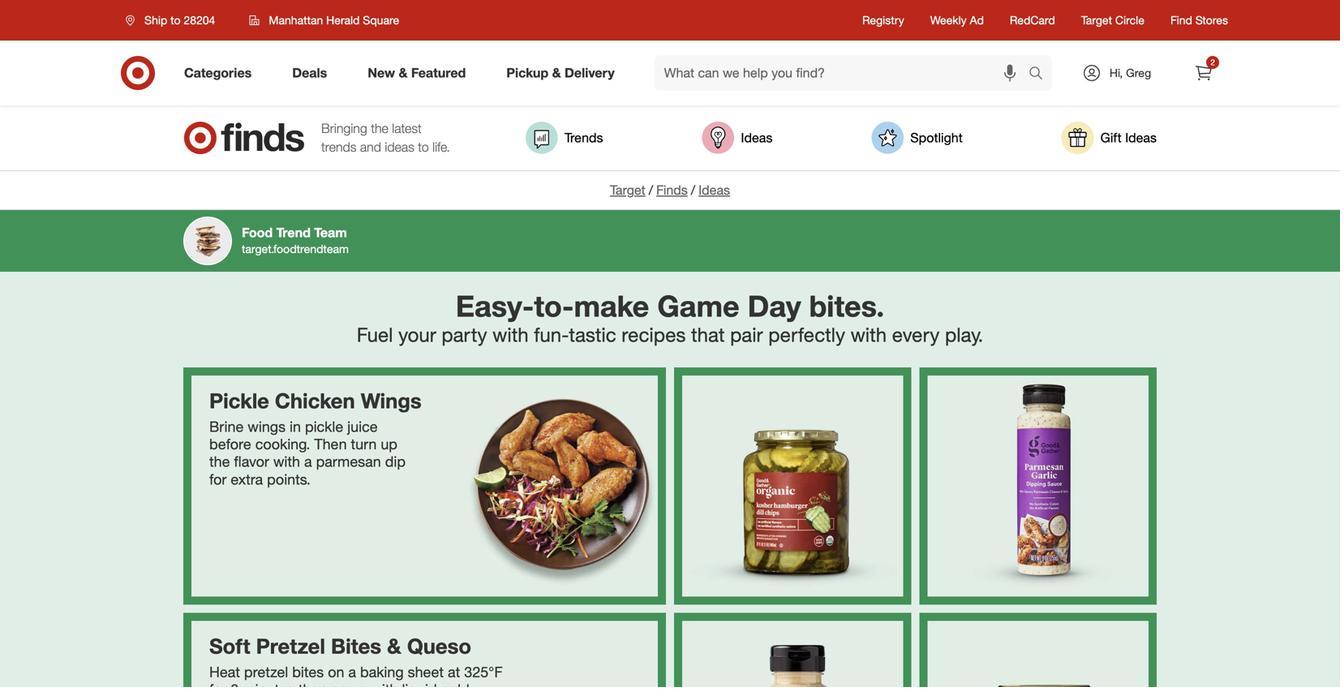 Task type: describe. For each thing, give the bounding box(es) containing it.
ideas inside "link"
[[741, 130, 773, 146]]

bites
[[292, 663, 324, 681]]

stores
[[1196, 13, 1228, 27]]

& for pickup
[[552, 65, 561, 81]]

target / finds / ideas
[[610, 182, 730, 198]]

greg
[[1126, 66, 1151, 80]]

bites.
[[809, 288, 885, 324]]

redcard
[[1010, 13, 1055, 27]]

hi, greg
[[1110, 66, 1151, 80]]

weekly
[[930, 13, 967, 27]]

to inside dropdown button
[[171, 13, 181, 27]]

easy-to-make game day bites. fuel your party with fun-tastic recipes that pair perfectly with every play.
[[357, 288, 984, 346]]

heat pretzel bites on a baking sheet at 325°f
[[209, 663, 507, 681]]

2 / from the left
[[691, 182, 695, 198]]

registry
[[862, 13, 904, 27]]

2 link
[[1186, 55, 1222, 91]]

before
[[209, 435, 251, 453]]

soft pretzel bites & queso
[[209, 634, 471, 659]]

tastic
[[569, 323, 616, 346]]

that
[[691, 323, 725, 346]]

2
[[1211, 57, 1215, 67]]

trends link
[[526, 122, 603, 154]]

pretzel
[[256, 634, 325, 659]]

2 horizontal spatial with
[[851, 323, 887, 346]]

a inside pickle chicken wings brine wings in pickle juice before cooking. then turn up the flavor with a parmesan dip for extra points.
[[304, 453, 312, 470]]

herald
[[326, 13, 360, 27]]

delivery
[[565, 65, 615, 81]]

circle
[[1115, 13, 1145, 27]]

latest
[[392, 121, 422, 136]]

2 horizontal spatial ideas
[[1125, 130, 1157, 146]]

registry link
[[862, 12, 904, 28]]

find
[[1171, 13, 1193, 27]]

search button
[[1021, 55, 1060, 94]]

to-
[[534, 288, 574, 324]]

search
[[1021, 67, 1060, 82]]

then
[[314, 435, 347, 453]]

pickup
[[506, 65, 549, 81]]

parmesan
[[316, 453, 381, 470]]

manhattan
[[269, 13, 323, 27]]

What can we help you find? suggestions appear below search field
[[654, 55, 1033, 91]]

gift
[[1101, 130, 1122, 146]]

at
[[448, 663, 460, 681]]

wings
[[361, 388, 422, 413]]

day
[[748, 288, 801, 324]]

find stores
[[1171, 13, 1228, 27]]

pair
[[730, 323, 763, 346]]

fun-
[[534, 323, 569, 346]]

life.
[[433, 139, 450, 155]]

1 / from the left
[[649, 182, 653, 198]]

for
[[209, 470, 227, 488]]

0 vertical spatial ideas link
[[702, 122, 773, 154]]

finds
[[656, 182, 688, 198]]

trends
[[565, 130, 603, 146]]

hi,
[[1110, 66, 1123, 80]]

spotlight link
[[872, 122, 963, 154]]

target for target circle
[[1081, 13, 1112, 27]]

28204
[[184, 13, 215, 27]]

new
[[368, 65, 395, 81]]

pickup & delivery
[[506, 65, 615, 81]]

1 horizontal spatial with
[[493, 323, 529, 346]]

with inside pickle chicken wings brine wings in pickle juice before cooking. then turn up the flavor with a parmesan dip for extra points.
[[273, 453, 300, 470]]

deals link
[[278, 55, 347, 91]]

bringing the latest trends and ideas to life.
[[321, 121, 450, 155]]

trend
[[276, 225, 311, 240]]

manhattan herald square button
[[239, 6, 410, 35]]

spotlight
[[911, 130, 963, 146]]

new & featured link
[[354, 55, 486, 91]]

target circle link
[[1081, 12, 1145, 28]]

recipes
[[622, 323, 686, 346]]

make
[[574, 288, 649, 324]]

target link
[[610, 182, 646, 198]]

1 vertical spatial ideas link
[[699, 182, 730, 198]]

bringing
[[321, 121, 367, 136]]

find stores link
[[1171, 12, 1228, 28]]

heat
[[209, 663, 240, 681]]

in
[[290, 418, 301, 435]]



Task type: vqa. For each thing, say whether or not it's contained in the screenshot.
LATEST
yes



Task type: locate. For each thing, give the bounding box(es) containing it.
0 horizontal spatial a
[[304, 453, 312, 470]]

target circle
[[1081, 13, 1145, 27]]

target left finds
[[610, 182, 646, 198]]

bites
[[331, 634, 381, 659]]

0 horizontal spatial /
[[649, 182, 653, 198]]

a
[[304, 453, 312, 470], [348, 663, 356, 681]]

with up points.
[[273, 453, 300, 470]]

the inside pickle chicken wings brine wings in pickle juice before cooking. then turn up the flavor with a parmesan dip for extra points.
[[209, 453, 230, 470]]

pickle chicken wings brine wings in pickle juice before cooking. then turn up the flavor with a parmesan dip for extra points.
[[209, 388, 422, 488]]

to inside bringing the latest trends and ideas to life.
[[418, 139, 429, 155]]

1 vertical spatial target
[[610, 182, 646, 198]]

team
[[314, 225, 347, 240]]

0 vertical spatial target
[[1081, 13, 1112, 27]]

with left fun-
[[493, 323, 529, 346]]

party
[[442, 323, 487, 346]]

extra
[[231, 470, 263, 488]]

1 horizontal spatial the
[[371, 121, 389, 136]]

a up points.
[[304, 453, 312, 470]]

1 vertical spatial a
[[348, 663, 356, 681]]

sheet
[[408, 663, 444, 681]]

juice
[[347, 418, 378, 435]]

ship to 28204 button
[[115, 6, 232, 35]]

target inside target circle link
[[1081, 13, 1112, 27]]

queso
[[407, 634, 471, 659]]

square
[[363, 13, 399, 27]]

with
[[493, 323, 529, 346], [851, 323, 887, 346], [273, 453, 300, 470]]

food trend team target.foodtrendteam
[[242, 225, 349, 256]]

perfectly
[[768, 323, 845, 346]]

a right on
[[348, 663, 356, 681]]

with left every
[[851, 323, 887, 346]]

& right pickup
[[552, 65, 561, 81]]

pickle
[[305, 418, 343, 435]]

points.
[[267, 470, 311, 488]]

ad
[[970, 13, 984, 27]]

1 vertical spatial the
[[209, 453, 230, 470]]

the up and
[[371, 121, 389, 136]]

weekly ad link
[[930, 12, 984, 28]]

easy-
[[456, 288, 534, 324]]

wings
[[248, 418, 286, 435]]

to
[[171, 13, 181, 27], [418, 139, 429, 155]]

0 vertical spatial the
[[371, 121, 389, 136]]

0 horizontal spatial to
[[171, 13, 181, 27]]

target.foodtrendteam
[[242, 242, 349, 256]]

&
[[399, 65, 408, 81], [552, 65, 561, 81], [387, 634, 401, 659]]

target for target / finds / ideas
[[610, 182, 646, 198]]

0 vertical spatial to
[[171, 13, 181, 27]]

the inside bringing the latest trends and ideas to life.
[[371, 121, 389, 136]]

brine
[[209, 418, 244, 435]]

baking
[[360, 663, 404, 681]]

& inside the new & featured link
[[399, 65, 408, 81]]

ideas
[[385, 139, 414, 155]]

food
[[242, 225, 273, 240]]

new & featured
[[368, 65, 466, 81]]

0 horizontal spatial target
[[610, 182, 646, 198]]

gift ideas
[[1101, 130, 1157, 146]]

manhattan herald square
[[269, 13, 399, 27]]

/ left finds
[[649, 182, 653, 198]]

every
[[892, 323, 940, 346]]

and
[[360, 139, 381, 155]]

up
[[381, 435, 397, 453]]

0 horizontal spatial with
[[273, 453, 300, 470]]

weekly ad
[[930, 13, 984, 27]]

1 horizontal spatial to
[[418, 139, 429, 155]]

ship to 28204
[[144, 13, 215, 27]]

chicken
[[275, 388, 355, 413]]

the up for
[[209, 453, 230, 470]]

& for new
[[399, 65, 408, 81]]

target left circle
[[1081, 13, 1112, 27]]

pickup & delivery link
[[493, 55, 635, 91]]

& inside pickup & delivery link
[[552, 65, 561, 81]]

& up baking
[[387, 634, 401, 659]]

1 horizontal spatial target
[[1081, 13, 1112, 27]]

/
[[649, 182, 653, 198], [691, 182, 695, 198]]

dip
[[385, 453, 406, 470]]

1 vertical spatial to
[[418, 139, 429, 155]]

cooking.
[[255, 435, 310, 453]]

game
[[657, 288, 740, 324]]

0 horizontal spatial the
[[209, 453, 230, 470]]

to right ship
[[171, 13, 181, 27]]

target.foodtrendteam avatar image image
[[185, 218, 230, 264]]

finds link
[[656, 182, 688, 198]]

categories link
[[170, 55, 272, 91]]

flavor
[[234, 453, 269, 470]]

pretzel
[[244, 663, 288, 681]]

target
[[1081, 13, 1112, 27], [610, 182, 646, 198]]

fuel
[[357, 323, 393, 346]]

0 horizontal spatial ideas
[[699, 182, 730, 198]]

your
[[398, 323, 436, 346]]

1 horizontal spatial a
[[348, 663, 356, 681]]

redcard link
[[1010, 12, 1055, 28]]

target finds image
[[183, 122, 305, 154]]

1 horizontal spatial /
[[691, 182, 695, 198]]

play.
[[945, 323, 984, 346]]

1 horizontal spatial ideas
[[741, 130, 773, 146]]

deals
[[292, 65, 327, 81]]

categories
[[184, 65, 252, 81]]

ship
[[144, 13, 167, 27]]

featured
[[411, 65, 466, 81]]

325°f
[[464, 663, 503, 681]]

trends
[[321, 139, 357, 155]]

& right 'new'
[[399, 65, 408, 81]]

0 vertical spatial a
[[304, 453, 312, 470]]

/ right finds
[[691, 182, 695, 198]]

to left life.
[[418, 139, 429, 155]]



